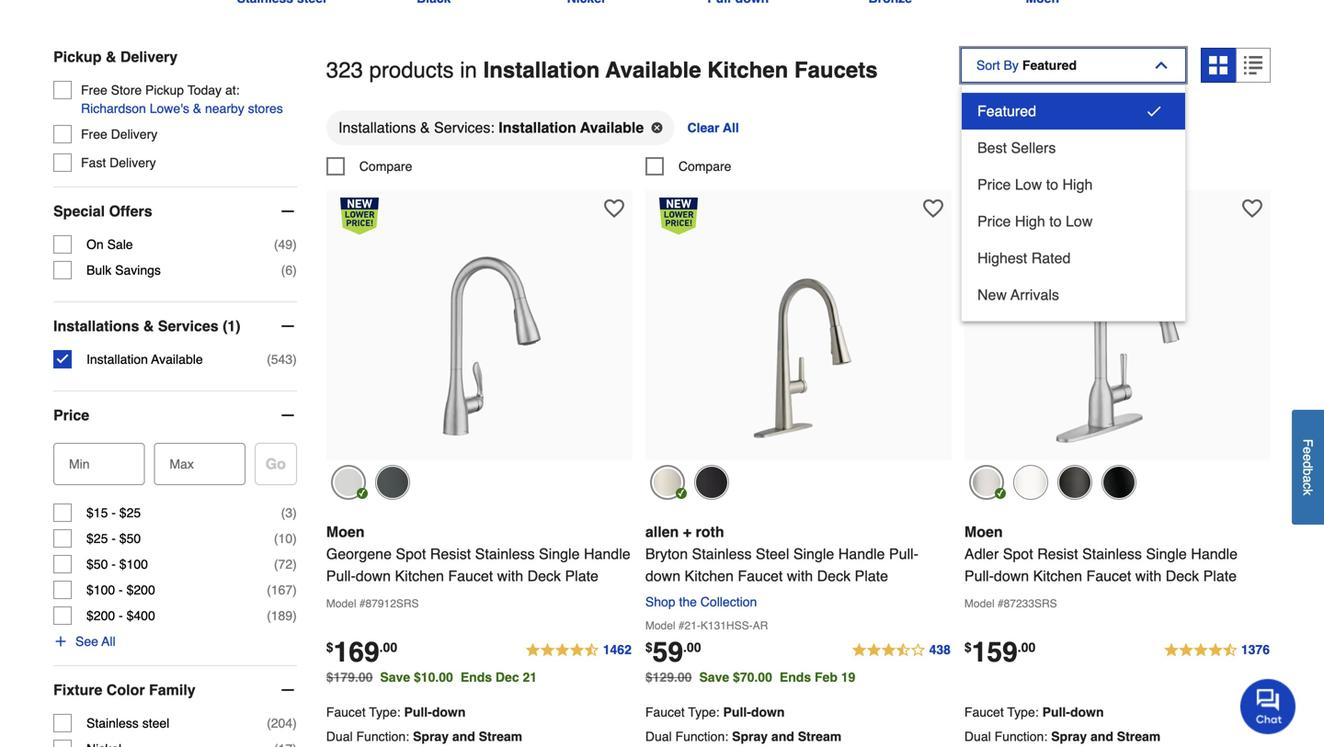 Task type: describe. For each thing, give the bounding box(es) containing it.
best sellers
[[978, 139, 1056, 156]]

$ for 59
[[645, 640, 653, 655]]

- for $15
[[112, 506, 116, 521]]

faucets
[[794, 58, 878, 83]]

$70.00
[[733, 670, 772, 685]]

high inside "button"
[[1063, 176, 1093, 193]]

actual price $159.00 element
[[965, 637, 1036, 668]]

0 vertical spatial $100
[[119, 557, 148, 572]]

bulk
[[86, 263, 111, 278]]

go button
[[255, 443, 297, 486]]

moen adler spot resist stainless single handle pull-down kitchen faucet with deck plate
[[965, 524, 1238, 585]]

- for $50
[[112, 557, 116, 572]]

$179.00 save $10.00 ends dec 21
[[326, 670, 537, 685]]

list view image
[[1244, 56, 1263, 75]]

1 vertical spatial $200
[[86, 609, 115, 624]]

single for georgene spot resist stainless single handle pull-down kitchen faucet with deck plate
[[539, 546, 580, 563]]

installations & services: installation available
[[338, 119, 644, 136]]

$100 - $200
[[86, 583, 155, 598]]

spot resist stainless image
[[969, 465, 1004, 500]]

1 faucet type: pull-down from the left
[[326, 705, 466, 720]]

handle for adler spot resist stainless single handle pull-down kitchen faucet with deck plate
[[1191, 546, 1238, 563]]

free delivery
[[81, 127, 157, 142]]

$200 - $400
[[86, 609, 155, 624]]

price button
[[53, 392, 297, 440]]

2 and from the left
[[772, 730, 794, 744]]

87233srs
[[1004, 598, 1057, 611]]

list box containing installations & services:
[[326, 109, 1271, 157]]

products
[[369, 58, 454, 83]]

handle inside the allen + roth bryton stainless steel single handle pull- down kitchen faucet with deck plate
[[839, 546, 885, 563]]

moen georgene spot resist stainless single handle pull-down kitchen faucet with deck plate
[[326, 524, 631, 585]]

f e e d b a c k
[[1301, 439, 1316, 496]]

price for price high to low
[[978, 213, 1011, 230]]

clear
[[687, 120, 720, 135]]

installation available
[[86, 352, 203, 367]]

stainless for georgene
[[475, 546, 535, 563]]

& inside button
[[193, 101, 201, 116]]

all for clear all
[[723, 120, 739, 135]]

$ 159 .00
[[965, 637, 1036, 668]]

$ 169 .00
[[326, 637, 397, 668]]

spot for georgene
[[396, 546, 426, 563]]

available for installation available
[[580, 119, 644, 136]]

21
[[523, 670, 537, 685]]

( 3 )
[[281, 506, 297, 521]]

free for free delivery
[[81, 127, 107, 142]]

roth
[[696, 524, 724, 541]]

moen for moen georgene spot resist stainless single handle pull-down kitchen faucet with deck plate
[[326, 524, 365, 541]]

59
[[653, 637, 683, 668]]

clear all
[[687, 120, 739, 135]]

( 189 )
[[267, 609, 297, 624]]

( 49 )
[[274, 237, 297, 252]]

price low to high button
[[962, 167, 1185, 203]]

204
[[271, 716, 293, 731]]

actual price $59.00 element
[[645, 637, 701, 668]]

# for moen adler spot resist stainless single handle pull-down kitchen faucet with deck plate
[[998, 598, 1004, 611]]

down inside moen adler spot resist stainless single handle pull-down kitchen faucet with deck plate
[[994, 568, 1029, 585]]

$25 - $50
[[86, 532, 141, 546]]

0 horizontal spatial $100
[[86, 583, 115, 598]]

pull- inside the allen + roth bryton stainless steel single handle pull- down kitchen faucet with deck plate
[[889, 546, 919, 563]]

savings save $10.00 element
[[380, 670, 545, 685]]

4.5 stars image for 169
[[525, 640, 633, 662]]

adler
[[965, 546, 999, 563]]

moen adler spot resist stainless single handle pull-down kitchen faucet with deck plate image
[[1017, 251, 1219, 453]]

k
[[1301, 489, 1316, 496]]

minus image for fixture color family
[[278, 682, 297, 700]]

fixture
[[53, 682, 102, 699]]

best
[[978, 139, 1007, 156]]

pickup & delivery
[[53, 48, 178, 65]]

see all button
[[53, 633, 116, 651]]

1 dual from the left
[[326, 730, 353, 744]]

richardson lowe's & nearby stores button
[[81, 99, 283, 118]]

highest rated button
[[962, 240, 1185, 277]]

.00 for 59
[[683, 640, 701, 655]]

2 vertical spatial installation
[[86, 352, 148, 367]]

installations & services (1)
[[53, 318, 241, 335]]

1 function: from the left
[[356, 730, 409, 744]]

pull- inside moen adler spot resist stainless single handle pull-down kitchen faucet with deck plate
[[965, 568, 994, 585]]

ends for 169
[[461, 670, 492, 685]]

feb
[[815, 670, 838, 685]]

installation for installation available kitchen faucets
[[483, 58, 600, 83]]

b
[[1301, 469, 1316, 476]]

special
[[53, 203, 105, 220]]

( 72 )
[[274, 557, 297, 572]]

services:
[[434, 119, 495, 136]]

allen
[[645, 524, 679, 541]]

spot resist stainless image
[[331, 465, 366, 500]]

( for 6
[[281, 263, 285, 278]]

services
[[158, 318, 219, 335]]

k131hss-
[[701, 620, 753, 633]]

87912srs
[[366, 598, 419, 611]]

2 type: from the left
[[688, 705, 720, 720]]

shop
[[645, 595, 676, 610]]

compare for 1000957192 element in the left of the page
[[359, 159, 412, 174]]

1 vertical spatial pickup
[[145, 83, 184, 98]]

( for 49
[[274, 237, 278, 252]]

actual price $169.00 element
[[326, 637, 397, 668]]

compare for 1002979846 element
[[679, 159, 732, 174]]

installation for installation available
[[499, 119, 576, 136]]

sale
[[107, 237, 133, 252]]

3
[[285, 506, 293, 521]]

kitchen inside the allen + roth bryton stainless steel single handle pull- down kitchen faucet with deck plate
[[685, 568, 734, 585]]

special offers
[[53, 203, 152, 220]]

fixture color family button
[[53, 667, 297, 715]]

down inside moen georgene spot resist stainless single handle pull-down kitchen faucet with deck plate
[[356, 568, 391, 585]]

1 type: from the left
[[369, 705, 401, 720]]

was price $129.00 element
[[645, 666, 699, 685]]

# for moen georgene spot resist stainless single handle pull-down kitchen faucet with deck plate
[[359, 598, 366, 611]]

10
[[278, 532, 293, 546]]

model # 87233srs
[[965, 598, 1057, 611]]

max
[[170, 457, 194, 472]]

3 stream from the left
[[1117, 730, 1161, 744]]

minus image for installations & services
[[278, 317, 297, 336]]

$400
[[127, 609, 155, 624]]

with for georgene
[[497, 568, 523, 585]]

2 faucet type: pull-down from the left
[[645, 705, 785, 720]]

new arrivals
[[978, 287, 1059, 304]]

faucet inside the allen + roth bryton stainless steel single handle pull- down kitchen faucet with deck plate
[[738, 568, 783, 585]]

49
[[278, 237, 293, 252]]

2 dual function: spray and stream from the left
[[645, 730, 842, 744]]

with for adler
[[1136, 568, 1162, 585]]

close circle filled image
[[651, 122, 662, 133]]

3 and from the left
[[1091, 730, 1114, 744]]

free store pickup today at:
[[81, 83, 240, 98]]

1 e from the top
[[1301, 447, 1316, 454]]

189
[[271, 609, 293, 624]]

resist for georgene
[[430, 546, 471, 563]]

matte black image
[[694, 465, 729, 500]]

$ for 159
[[965, 640, 972, 655]]

plate inside the allen + roth bryton stainless steel single handle pull- down kitchen faucet with deck plate
[[855, 568, 888, 585]]

) for ( 167 )
[[293, 583, 297, 598]]

richardson
[[81, 101, 146, 116]]

.00 for 159
[[1018, 640, 1036, 655]]

collection
[[701, 595, 757, 610]]

1002979846 element
[[645, 157, 732, 176]]

1462 button
[[525, 640, 633, 662]]

( 6 )
[[281, 263, 297, 278]]

delivery for free delivery
[[111, 127, 157, 142]]

1000957192 element
[[326, 157, 412, 176]]

2 vertical spatial available
[[151, 352, 203, 367]]

- for $25
[[112, 532, 116, 546]]

on
[[86, 237, 104, 252]]

low inside button
[[1066, 213, 1093, 230]]

( 204 )
[[267, 716, 297, 731]]

installations for installations & services (1)
[[53, 318, 139, 335]]

save for 169
[[380, 670, 410, 685]]

steel
[[142, 716, 169, 731]]

plate for georgene spot resist stainless single handle pull-down kitchen faucet with deck plate
[[565, 568, 599, 585]]

) for ( 10 )
[[293, 532, 297, 546]]

plate for adler spot resist stainless single handle pull-down kitchen faucet with deck plate
[[1203, 568, 1237, 585]]

0 vertical spatial delivery
[[120, 48, 178, 65]]

family
[[149, 682, 196, 699]]

price low to high
[[978, 176, 1093, 193]]

moen georgene spot resist stainless single handle pull-down kitchen faucet with deck plate image
[[378, 251, 581, 453]]

model # 87912srs
[[326, 598, 419, 611]]

c
[[1301, 483, 1316, 489]]

stainless for +
[[692, 546, 752, 563]]

1376 button
[[1163, 640, 1271, 662]]

1 horizontal spatial #
[[679, 620, 685, 633]]

installations for installations & services: installation available
[[338, 119, 416, 136]]

offers
[[109, 203, 152, 220]]

to for high
[[1050, 213, 1062, 230]]

1 vertical spatial $50
[[86, 557, 108, 572]]

3 function: from the left
[[995, 730, 1048, 744]]

store
[[111, 83, 142, 98]]

) for ( 72 )
[[293, 557, 297, 572]]

shop the collection link
[[645, 595, 764, 610]]

color
[[106, 682, 145, 699]]

down inside the allen + roth bryton stainless steel single handle pull- down kitchen faucet with deck plate
[[645, 568, 681, 585]]

1 horizontal spatial $50
[[119, 532, 141, 546]]

single for adler spot resist stainless single handle pull-down kitchen faucet with deck plate
[[1146, 546, 1187, 563]]

3 spray from the left
[[1051, 730, 1087, 744]]

all for see all
[[102, 635, 116, 649]]

with inside the allen + roth bryton stainless steel single handle pull- down kitchen faucet with deck plate
[[787, 568, 813, 585]]

( for 543
[[267, 352, 271, 367]]

1 horizontal spatial model
[[645, 620, 676, 633]]

at:
[[225, 83, 240, 98]]

model for georgene spot resist stainless single handle pull-down kitchen faucet with deck plate
[[326, 598, 356, 611]]

$129.00 save $70.00 ends feb 19
[[645, 670, 856, 685]]

model for adler spot resist stainless single handle pull-down kitchen faucet with deck plate
[[965, 598, 995, 611]]



Task type: vqa. For each thing, say whether or not it's contained in the screenshot.
"49"
yes



Task type: locate. For each thing, give the bounding box(es) containing it.
4.5 stars image containing 1376
[[1163, 640, 1271, 662]]

- down $15 - $25
[[112, 532, 116, 546]]

go
[[265, 456, 286, 473]]

best sellers button
[[962, 130, 1185, 167]]

type: down was price $179.00 element
[[369, 705, 401, 720]]

1 single from the left
[[539, 546, 580, 563]]

matte black image
[[1102, 465, 1137, 500]]

0 horizontal spatial $50
[[86, 557, 108, 572]]

8 ) from the top
[[293, 609, 297, 624]]

# up $ 169 .00
[[359, 598, 366, 611]]

minus image inside fixture color family button
[[278, 682, 297, 700]]

1 horizontal spatial with
[[787, 568, 813, 585]]

georgene
[[326, 546, 392, 563]]

) for ( 49 )
[[293, 237, 297, 252]]

2 vertical spatial delivery
[[110, 156, 156, 170]]

price up min
[[53, 407, 89, 424]]

1 compare from the left
[[359, 159, 412, 174]]

- up the '$200 - $400'
[[119, 583, 123, 598]]

delivery up fast delivery
[[111, 127, 157, 142]]

save left "$70.00"
[[699, 670, 729, 685]]

3 dual function: spray and stream from the left
[[965, 730, 1161, 744]]

6 ) from the top
[[293, 557, 297, 572]]

2 deck from the left
[[817, 568, 851, 585]]

shop the collection
[[645, 595, 757, 610]]

) for ( 6 )
[[293, 263, 297, 278]]

type:
[[369, 705, 401, 720], [688, 705, 720, 720], [1007, 705, 1039, 720]]

2 $ from the left
[[645, 640, 653, 655]]

stainless inside moen adler spot resist stainless single handle pull-down kitchen faucet with deck plate
[[1082, 546, 1142, 563]]

price up highest
[[978, 213, 1011, 230]]

.00 down the 87233srs
[[1018, 640, 1036, 655]]

spot right adler
[[1003, 546, 1033, 563]]

) for ( 189 )
[[293, 609, 297, 624]]

0 vertical spatial installation
[[483, 58, 600, 83]]

ends feb 19 element
[[780, 670, 863, 685]]

low down "price low to high" "button"
[[1066, 213, 1093, 230]]

4 ) from the top
[[293, 506, 297, 521]]

d
[[1301, 461, 1316, 469]]

new
[[978, 287, 1007, 304]]

minus image for special offers
[[278, 202, 297, 221]]

today
[[187, 83, 222, 98]]

single inside moen georgene spot resist stainless single handle pull-down kitchen faucet with deck plate
[[539, 546, 580, 563]]

model
[[326, 598, 356, 611], [965, 598, 995, 611], [645, 620, 676, 633]]

$ right 1462
[[645, 640, 653, 655]]

- down $25 - $50
[[112, 557, 116, 572]]

2 horizontal spatial .00
[[1018, 640, 1036, 655]]

down
[[356, 568, 391, 585], [645, 568, 681, 585], [994, 568, 1029, 585], [432, 705, 466, 720], [751, 705, 785, 720], [1070, 705, 1104, 720]]

allen + roth bryton stainless steel single handle pull- down kitchen faucet with deck plate
[[645, 524, 919, 585]]

1 horizontal spatial $
[[645, 640, 653, 655]]

1 vertical spatial high
[[1015, 213, 1045, 230]]

minus image
[[278, 202, 297, 221], [278, 407, 297, 425]]

the
[[679, 595, 697, 610]]

plate up 1376 button
[[1203, 568, 1237, 585]]

1 vertical spatial minus image
[[278, 407, 297, 425]]

plate up 3.5 stars image
[[855, 568, 888, 585]]

)
[[293, 237, 297, 252], [293, 263, 297, 278], [293, 352, 297, 367], [293, 506, 297, 521], [293, 532, 297, 546], [293, 557, 297, 572], [293, 583, 297, 598], [293, 609, 297, 624], [293, 716, 297, 731]]

free
[[81, 83, 107, 98], [81, 127, 107, 142]]

.00 down 21-
[[683, 640, 701, 655]]

pull- inside moen georgene spot resist stainless single handle pull-down kitchen faucet with deck plate
[[326, 568, 356, 585]]

price inside "button"
[[978, 176, 1011, 193]]

spot inside moen adler spot resist stainless single handle pull-down kitchen faucet with deck plate
[[1003, 546, 1033, 563]]

e up d
[[1301, 447, 1316, 454]]

) for ( 543 )
[[293, 352, 297, 367]]

1 4.5 stars image from the left
[[525, 640, 633, 662]]

e up the b
[[1301, 454, 1316, 461]]

mediterranean bronze image
[[1058, 465, 1092, 500]]

moen inside moen georgene spot resist stainless single handle pull-down kitchen faucet with deck plate
[[326, 524, 365, 541]]

compare inside 1002979846 element
[[679, 159, 732, 174]]

2 minus image from the top
[[278, 407, 297, 425]]

with inside moen adler spot resist stainless single handle pull-down kitchen faucet with deck plate
[[1136, 568, 1162, 585]]

single inside moen adler spot resist stainless single handle pull-down kitchen faucet with deck plate
[[1146, 546, 1187, 563]]

0 horizontal spatial stream
[[479, 730, 522, 744]]

167
[[271, 583, 293, 598]]

special offers button
[[53, 188, 297, 236]]

save for 59
[[699, 670, 729, 685]]

ends for 59
[[780, 670, 811, 685]]

2 handle from the left
[[839, 546, 885, 563]]

0 vertical spatial price
[[978, 176, 1011, 193]]

all right clear
[[723, 120, 739, 135]]

new lower price image down 1002979846 element
[[659, 198, 698, 235]]

1 with from the left
[[497, 568, 523, 585]]

plate up 1462 button
[[565, 568, 599, 585]]

spot inside moen georgene spot resist stainless single handle pull-down kitchen faucet with deck plate
[[396, 546, 426, 563]]

( for 72
[[274, 557, 278, 572]]

0 horizontal spatial high
[[1015, 213, 1045, 230]]

heart outline image for 1st new lower price icon
[[604, 199, 624, 219]]

checkmark image
[[1145, 102, 1163, 121]]

2 ) from the top
[[293, 263, 297, 278]]

all inside button
[[102, 635, 116, 649]]

2 horizontal spatial #
[[998, 598, 1004, 611]]

1 minus image from the top
[[278, 317, 297, 336]]

minus image up ( 543 )
[[278, 317, 297, 336]]

2 .00 from the left
[[683, 640, 701, 655]]

minus image inside special offers button
[[278, 202, 297, 221]]

f e e d b a c k button
[[1292, 410, 1324, 525]]

0 horizontal spatial and
[[452, 730, 475, 744]]

- right $15
[[112, 506, 116, 521]]

1 horizontal spatial pickup
[[145, 83, 184, 98]]

0 horizontal spatial faucet type: pull-down
[[326, 705, 466, 720]]

3 .00 from the left
[[1018, 640, 1036, 655]]

savings save $70.00 element
[[699, 670, 863, 685]]

stainless inside the allen + roth bryton stainless steel single handle pull- down kitchen faucet with deck plate
[[692, 546, 752, 563]]

1 dual function: spray and stream from the left
[[326, 730, 522, 744]]

2 dual from the left
[[645, 730, 672, 744]]

0 horizontal spatial dual function: spray and stream
[[326, 730, 522, 744]]

moen inside moen adler spot resist stainless single handle pull-down kitchen faucet with deck plate
[[965, 524, 1003, 541]]

1 horizontal spatial single
[[794, 546, 834, 563]]

2 horizontal spatial $
[[965, 640, 972, 655]]

model down shop
[[645, 620, 676, 633]]

2 e from the top
[[1301, 454, 1316, 461]]

0 horizontal spatial plate
[[565, 568, 599, 585]]

( 10 )
[[274, 532, 297, 546]]

resist inside moen georgene spot resist stainless single handle pull-down kitchen faucet with deck plate
[[430, 546, 471, 563]]

matte black image
[[375, 465, 410, 500]]

bryton
[[645, 546, 688, 563]]

1 free from the top
[[81, 83, 107, 98]]

19
[[841, 670, 856, 685]]

2 compare from the left
[[679, 159, 732, 174]]

1 horizontal spatial high
[[1063, 176, 1093, 193]]

dual right 204
[[326, 730, 353, 744]]

$ for 169
[[326, 640, 333, 655]]

# down the
[[679, 620, 685, 633]]

$25 up $25 - $50
[[119, 506, 141, 521]]

a
[[1301, 476, 1316, 483]]

1 $ from the left
[[326, 640, 333, 655]]

allen + roth bryton stainless steel single handle pull-down kitchen faucet with deck plate image
[[697, 251, 900, 453]]

- for $200
[[119, 609, 123, 624]]

1 horizontal spatial $100
[[119, 557, 148, 572]]

.00 inside $ 159 .00
[[1018, 640, 1036, 655]]

price down best
[[978, 176, 1011, 193]]

0 vertical spatial installations
[[338, 119, 416, 136]]

.00 inside $ 59 .00
[[683, 640, 701, 655]]

type: down $ 159 .00
[[1007, 705, 1039, 720]]

installations
[[338, 119, 416, 136], [53, 318, 139, 335]]

1 stream from the left
[[479, 730, 522, 744]]

& for installations & services (1)
[[143, 318, 154, 335]]

1 horizontal spatial all
[[723, 120, 739, 135]]

438
[[929, 643, 951, 657]]

1 horizontal spatial installations
[[338, 119, 416, 136]]

0 horizontal spatial installations
[[53, 318, 139, 335]]

1 vertical spatial installations
[[53, 318, 139, 335]]

resist right georgene
[[430, 546, 471, 563]]

in
[[460, 58, 477, 83]]

to inside "button"
[[1046, 176, 1059, 193]]

) for ( 204 )
[[293, 716, 297, 731]]

kitchen inside moen adler spot resist stainless single handle pull-down kitchen faucet with deck plate
[[1033, 568, 1082, 585]]

1 horizontal spatial $25
[[119, 506, 141, 521]]

$ inside $ 159 .00
[[965, 640, 972, 655]]

3 ) from the top
[[293, 352, 297, 367]]

2 minus image from the top
[[278, 682, 297, 700]]

.00 inside $ 169 .00
[[379, 640, 397, 655]]

plus image
[[53, 635, 68, 649]]

dec
[[496, 670, 519, 685]]

4.5 stars image for 159
[[1163, 640, 1271, 662]]

save left '$10.00'
[[380, 670, 410, 685]]

1 vertical spatial all
[[102, 635, 116, 649]]

$10.00
[[414, 670, 453, 685]]

$ inside $ 169 .00
[[326, 640, 333, 655]]

installations down bulk
[[53, 318, 139, 335]]

4.5 stars image up the chat invite button image
[[1163, 640, 1271, 662]]

0 horizontal spatial new lower price image
[[340, 198, 379, 235]]

$100 up $100 - $200
[[119, 557, 148, 572]]

installations up 1000957192 element in the left of the page
[[338, 119, 416, 136]]

delivery for fast delivery
[[110, 156, 156, 170]]

heart outline image
[[604, 199, 624, 219], [923, 199, 943, 219]]

1 horizontal spatial deck
[[817, 568, 851, 585]]

( for 204
[[267, 716, 271, 731]]

model down adler
[[965, 598, 995, 611]]

0 horizontal spatial pickup
[[53, 48, 102, 65]]

2 horizontal spatial type:
[[1007, 705, 1039, 720]]

$15
[[86, 506, 108, 521]]

2 function: from the left
[[676, 730, 728, 744]]

moen for moen adler spot resist stainless single handle pull-down kitchen faucet with deck plate
[[965, 524, 1003, 541]]

new lower price image down 1000957192 element in the left of the page
[[340, 198, 379, 235]]

featured
[[978, 103, 1036, 120]]

to inside button
[[1050, 213, 1062, 230]]

moen up adler
[[965, 524, 1003, 541]]

see all
[[75, 635, 116, 649]]

2 horizontal spatial deck
[[1166, 568, 1199, 585]]

1 horizontal spatial .00
[[683, 640, 701, 655]]

4.5 stars image up 21 on the bottom
[[525, 640, 633, 662]]

faucet inside moen georgene spot resist stainless single handle pull-down kitchen faucet with deck plate
[[448, 568, 493, 585]]

1 ends from the left
[[461, 670, 492, 685]]

function: down $129.00
[[676, 730, 728, 744]]

1 new lower price image from the left
[[340, 198, 379, 235]]

.00 for 169
[[379, 640, 397, 655]]

2 horizontal spatial plate
[[1203, 568, 1237, 585]]

faucet
[[448, 568, 493, 585], [738, 568, 783, 585], [1087, 568, 1132, 585], [326, 705, 366, 720], [645, 705, 685, 720], [965, 705, 1004, 720]]

2 save from the left
[[699, 670, 729, 685]]

pickup
[[53, 48, 102, 65], [145, 83, 184, 98]]

available up close circle filled 'icon'
[[606, 58, 701, 83]]

plate inside moen adler spot resist stainless single handle pull-down kitchen faucet with deck plate
[[1203, 568, 1237, 585]]

featured button
[[962, 93, 1185, 130]]

$ right the '438'
[[965, 640, 972, 655]]

0 vertical spatial low
[[1015, 176, 1042, 193]]

plate inside moen georgene spot resist stainless single handle pull-down kitchen faucet with deck plate
[[565, 568, 599, 585]]

ends left the feb
[[780, 670, 811, 685]]

delivery down free delivery
[[110, 156, 156, 170]]

stream
[[479, 730, 522, 744], [798, 730, 842, 744], [1117, 730, 1161, 744]]

2 moen from the left
[[965, 524, 1003, 541]]

1 vertical spatial available
[[580, 119, 644, 136]]

1 spray from the left
[[413, 730, 449, 744]]

$ inside $ 59 .00
[[645, 640, 653, 655]]

1 horizontal spatial plate
[[855, 568, 888, 585]]

2 heart outline image from the left
[[923, 199, 943, 219]]

$50
[[119, 532, 141, 546], [86, 557, 108, 572]]

1 and from the left
[[452, 730, 475, 744]]

low inside "button"
[[1015, 176, 1042, 193]]

1 horizontal spatial resist
[[1037, 546, 1078, 563]]

bulk savings
[[86, 263, 161, 278]]

e
[[1301, 447, 1316, 454], [1301, 454, 1316, 461]]

1 vertical spatial delivery
[[111, 127, 157, 142]]

1 horizontal spatial low
[[1066, 213, 1093, 230]]

to up price high to low at the right
[[1046, 176, 1059, 193]]

1 horizontal spatial handle
[[839, 546, 885, 563]]

min
[[69, 457, 90, 472]]

fixture color family
[[53, 682, 196, 699]]

price for price low to high
[[978, 176, 1011, 193]]

7 ) from the top
[[293, 583, 297, 598]]

0 horizontal spatial ends
[[461, 670, 492, 685]]

minus image up 49
[[278, 202, 297, 221]]

3 $ from the left
[[965, 640, 972, 655]]

save
[[380, 670, 410, 685], [699, 670, 729, 685]]

2 horizontal spatial dual
[[965, 730, 991, 744]]

stainless
[[475, 546, 535, 563], [692, 546, 752, 563], [1082, 546, 1142, 563], [86, 716, 139, 731]]

to up rated
[[1050, 213, 1062, 230]]

available left close circle filled 'icon'
[[580, 119, 644, 136]]

2 horizontal spatial model
[[965, 598, 995, 611]]

deck for moen georgene spot resist stainless single handle pull-down kitchen faucet with deck plate
[[527, 568, 561, 585]]

438 button
[[851, 640, 952, 662]]

1376
[[1241, 643, 1270, 657]]

2 new lower price image from the left
[[659, 198, 698, 235]]

resist up the 87233srs
[[1037, 546, 1078, 563]]

1 horizontal spatial spot
[[1003, 546, 1033, 563]]

faucet type: pull-down down $ 159 .00
[[965, 705, 1104, 720]]

3 handle from the left
[[1191, 546, 1238, 563]]

0 horizontal spatial $200
[[86, 609, 115, 624]]

& up store
[[106, 48, 116, 65]]

2 resist from the left
[[1037, 546, 1078, 563]]

faucet inside moen adler spot resist stainless single handle pull-down kitchen faucet with deck plate
[[1087, 568, 1132, 585]]

minus image for price
[[278, 407, 297, 425]]

1 horizontal spatial stream
[[798, 730, 842, 744]]

handle inside moen adler spot resist stainless single handle pull-down kitchen faucet with deck plate
[[1191, 546, 1238, 563]]

deck inside moen georgene spot resist stainless single handle pull-down kitchen faucet with deck plate
[[527, 568, 561, 585]]

2 horizontal spatial dual function: spray and stream
[[965, 730, 1161, 744]]

free up fast
[[81, 127, 107, 142]]

new lower price image
[[340, 198, 379, 235], [659, 198, 698, 235]]

available for installation available kitchen faucets
[[606, 58, 701, 83]]

2 stream from the left
[[798, 730, 842, 744]]

1 plate from the left
[[565, 568, 599, 585]]

deck inside the allen + roth bryton stainless steel single handle pull- down kitchen faucet with deck plate
[[817, 568, 851, 585]]

compare inside 1000957192 element
[[359, 159, 412, 174]]

$200
[[127, 583, 155, 598], [86, 609, 115, 624]]

kitchen up 87912srs
[[395, 568, 444, 585]]

and
[[452, 730, 475, 744], [772, 730, 794, 744], [1091, 730, 1114, 744]]

2 horizontal spatial function:
[[995, 730, 1048, 744]]

2 horizontal spatial single
[[1146, 546, 1187, 563]]

minus image inside price button
[[278, 407, 297, 425]]

deck for moen adler spot resist stainless single handle pull-down kitchen faucet with deck plate
[[1166, 568, 1199, 585]]

minus image up "go" on the bottom left
[[278, 407, 297, 425]]

1 horizontal spatial and
[[772, 730, 794, 744]]

3 type: from the left
[[1007, 705, 1039, 720]]

2 with from the left
[[787, 568, 813, 585]]

1 vertical spatial installation
[[499, 119, 576, 136]]

savings
[[115, 263, 161, 278]]

chat invite button image
[[1241, 679, 1297, 735]]

resist inside moen adler spot resist stainless single handle pull-down kitchen faucet with deck plate
[[1037, 546, 1078, 563]]

steel
[[756, 546, 789, 563]]

0 vertical spatial high
[[1063, 176, 1093, 193]]

to for low
[[1046, 176, 1059, 193]]

1 horizontal spatial ends
[[780, 670, 811, 685]]

chrome image
[[1013, 465, 1048, 500]]

clear all button
[[686, 109, 741, 146]]

minus image
[[278, 317, 297, 336], [278, 682, 297, 700]]

faucet type: pull-down down the $179.00 save $10.00 ends dec 21
[[326, 705, 466, 720]]

0 horizontal spatial spray
[[413, 730, 449, 744]]

2 free from the top
[[81, 127, 107, 142]]

5 ) from the top
[[293, 532, 297, 546]]

installation right in
[[483, 58, 600, 83]]

& for pickup & delivery
[[106, 48, 116, 65]]

& up installation available
[[143, 318, 154, 335]]

2 vertical spatial price
[[53, 407, 89, 424]]

( 167 )
[[267, 583, 297, 598]]

heart outline image for 1st new lower price icon from the right
[[923, 199, 943, 219]]

(1)
[[223, 318, 241, 335]]

1 resist from the left
[[430, 546, 471, 563]]

0 vertical spatial free
[[81, 83, 107, 98]]

( for 10
[[274, 532, 278, 546]]

3 plate from the left
[[1203, 568, 1237, 585]]

on sale
[[86, 237, 133, 252]]

1 horizontal spatial dual function: spray and stream
[[645, 730, 842, 744]]

.00 down 87912srs
[[379, 640, 397, 655]]

9 ) from the top
[[293, 716, 297, 731]]

stainless steel image
[[650, 465, 685, 500]]

3.5 stars image
[[851, 640, 952, 662]]

ends left dec
[[461, 670, 492, 685]]

1 horizontal spatial heart outline image
[[923, 199, 943, 219]]

$ 59 .00
[[645, 637, 701, 668]]

with inside moen georgene spot resist stainless single handle pull-down kitchen faucet with deck plate
[[497, 568, 523, 585]]

2 horizontal spatial spray
[[1051, 730, 1087, 744]]

moen up georgene
[[326, 524, 365, 541]]

2 single from the left
[[794, 546, 834, 563]]

3 faucet type: pull-down from the left
[[965, 705, 1104, 720]]

kitchen up clear all
[[707, 58, 788, 83]]

1 horizontal spatial moen
[[965, 524, 1003, 541]]

543
[[271, 352, 293, 367]]

1462
[[603, 643, 632, 657]]

3 deck from the left
[[1166, 568, 1199, 585]]

0 horizontal spatial heart outline image
[[604, 199, 624, 219]]

0 horizontal spatial $25
[[86, 532, 108, 546]]

new arrivals button
[[962, 277, 1185, 314]]

3 single from the left
[[1146, 546, 1187, 563]]

all inside button
[[723, 120, 739, 135]]

$200 up $400
[[127, 583, 155, 598]]

spot right georgene
[[396, 546, 426, 563]]

list box
[[326, 109, 1271, 157]]

) for ( 3 )
[[293, 506, 297, 521]]

0 vertical spatial pickup
[[53, 48, 102, 65]]

low down 'sellers' on the top right of the page
[[1015, 176, 1042, 193]]

0 horizontal spatial handle
[[584, 546, 631, 563]]

handle inside moen georgene spot resist stainless single handle pull-down kitchen faucet with deck plate
[[584, 546, 631, 563]]

1 spot from the left
[[396, 546, 426, 563]]

1 minus image from the top
[[278, 202, 297, 221]]

0 horizontal spatial #
[[359, 598, 366, 611]]

1 vertical spatial $100
[[86, 583, 115, 598]]

2 4.5 stars image from the left
[[1163, 640, 1271, 662]]

# up actual price $159.00 element
[[998, 598, 1004, 611]]

arrivals
[[1011, 287, 1059, 304]]

( for 167
[[267, 583, 271, 598]]

1 .00 from the left
[[379, 640, 397, 655]]

- for $100
[[119, 583, 123, 598]]

function: down $ 159 .00
[[995, 730, 1048, 744]]

high inside button
[[1015, 213, 1045, 230]]

was price $179.00 element
[[326, 666, 380, 685]]

0 vertical spatial $25
[[119, 506, 141, 521]]

1 vertical spatial minus image
[[278, 682, 297, 700]]

3 dual from the left
[[965, 730, 991, 744]]

0 horizontal spatial $
[[326, 640, 333, 655]]

price
[[978, 176, 1011, 193], [978, 213, 1011, 230], [53, 407, 89, 424]]

1 handle from the left
[[584, 546, 631, 563]]

kitchen inside moen georgene spot resist stainless single handle pull-down kitchen faucet with deck plate
[[395, 568, 444, 585]]

1 deck from the left
[[527, 568, 561, 585]]

delivery up free store pickup today at: at the left
[[120, 48, 178, 65]]

1 horizontal spatial spray
[[732, 730, 768, 744]]

1 ) from the top
[[293, 237, 297, 252]]

2 spot from the left
[[1003, 546, 1033, 563]]

0 vertical spatial minus image
[[278, 317, 297, 336]]

stainless steel
[[86, 716, 169, 731]]

1 heart outline image from the left
[[604, 199, 624, 219]]

faucet type: pull-down
[[326, 705, 466, 720], [645, 705, 785, 720], [965, 705, 1104, 720]]

dual down the 159
[[965, 730, 991, 744]]

spot for adler
[[1003, 546, 1033, 563]]

1 horizontal spatial 4.5 stars image
[[1163, 640, 1271, 662]]

pickup up richardson
[[53, 48, 102, 65]]

installation right services:
[[499, 119, 576, 136]]

dual down $129.00
[[645, 730, 672, 744]]

faucet type: pull-down down $129.00 save $70.00 ends feb 19
[[645, 705, 785, 720]]

handle for georgene spot resist stainless single handle pull-down kitchen faucet with deck plate
[[584, 546, 631, 563]]

72
[[278, 557, 293, 572]]

( for 3
[[281, 506, 285, 521]]

0 horizontal spatial all
[[102, 635, 116, 649]]

all
[[723, 120, 739, 135], [102, 635, 116, 649]]

dual
[[326, 730, 353, 744], [645, 730, 672, 744], [965, 730, 991, 744]]

0 horizontal spatial type:
[[369, 705, 401, 720]]

0 horizontal spatial deck
[[527, 568, 561, 585]]

pickup up lowe's
[[145, 83, 184, 98]]

2 horizontal spatial handle
[[1191, 546, 1238, 563]]

$25 down $15
[[86, 532, 108, 546]]

free up richardson
[[81, 83, 107, 98]]

kitchen up shop the collection link on the bottom of page
[[685, 568, 734, 585]]

2 spray from the left
[[732, 730, 768, 744]]

2 horizontal spatial stream
[[1117, 730, 1161, 744]]

model up 169
[[326, 598, 356, 611]]

high down best sellers button
[[1063, 176, 1093, 193]]

$ up $179.00
[[326, 640, 333, 655]]

function:
[[356, 730, 409, 744], [676, 730, 728, 744], [995, 730, 1048, 744]]

0 horizontal spatial save
[[380, 670, 410, 685]]

stainless inside moen georgene spot resist stainless single handle pull-down kitchen faucet with deck plate
[[475, 546, 535, 563]]

4.5 stars image
[[525, 640, 633, 662], [1163, 640, 1271, 662]]

1 vertical spatial to
[[1050, 213, 1062, 230]]

low
[[1015, 176, 1042, 193], [1066, 213, 1093, 230]]

type: down was price $129.00 element
[[688, 705, 720, 720]]

0 horizontal spatial with
[[497, 568, 523, 585]]

function: down $179.00
[[356, 730, 409, 744]]

0 vertical spatial available
[[606, 58, 701, 83]]

ends
[[461, 670, 492, 685], [780, 670, 811, 685]]

1 vertical spatial price
[[978, 213, 1011, 230]]

$50 up $50 - $100 on the left of the page
[[119, 532, 141, 546]]

2 plate from the left
[[855, 568, 888, 585]]

1 horizontal spatial $200
[[127, 583, 155, 598]]

$100 down $50 - $100 on the left of the page
[[86, 583, 115, 598]]

stainless for adler
[[1082, 546, 1142, 563]]

0 horizontal spatial single
[[539, 546, 580, 563]]

ends dec 21 element
[[461, 670, 545, 685]]

1 save from the left
[[380, 670, 410, 685]]

2 horizontal spatial with
[[1136, 568, 1162, 585]]

( for 189
[[267, 609, 271, 624]]

high
[[1063, 176, 1093, 193], [1015, 213, 1045, 230]]

grid view image
[[1209, 56, 1228, 75]]

& down today
[[193, 101, 201, 116]]

to
[[1046, 176, 1059, 193], [1050, 213, 1062, 230]]

0 horizontal spatial 4.5 stars image
[[525, 640, 633, 662]]

spot
[[396, 546, 426, 563], [1003, 546, 1033, 563]]

high down price low to high
[[1015, 213, 1045, 230]]

$50 down $25 - $50
[[86, 557, 108, 572]]

1 vertical spatial $25
[[86, 532, 108, 546]]

free for free store pickup today at:
[[81, 83, 107, 98]]

1 horizontal spatial new lower price image
[[659, 198, 698, 235]]

single inside the allen + roth bryton stainless steel single handle pull- down kitchen faucet with deck plate
[[794, 546, 834, 563]]

lowe's
[[150, 101, 189, 116]]

0 horizontal spatial resist
[[430, 546, 471, 563]]

plate
[[565, 568, 599, 585], [855, 568, 888, 585], [1203, 568, 1237, 585]]

minus image up 204
[[278, 682, 297, 700]]

2 ends from the left
[[780, 670, 811, 685]]

0 vertical spatial to
[[1046, 176, 1059, 193]]

0 horizontal spatial moen
[[326, 524, 365, 541]]

2 horizontal spatial and
[[1091, 730, 1114, 744]]

3 with from the left
[[1136, 568, 1162, 585]]

dual function: spray and stream
[[326, 730, 522, 744], [645, 730, 842, 744], [965, 730, 1161, 744]]

resist for adler
[[1037, 546, 1078, 563]]

#
[[359, 598, 366, 611], [998, 598, 1004, 611], [679, 620, 685, 633]]

323
[[326, 58, 363, 83]]

installation down installations & services (1)
[[86, 352, 148, 367]]

highest
[[978, 250, 1027, 267]]

$200 up see all
[[86, 609, 115, 624]]

deck inside moen adler spot resist stainless single handle pull-down kitchen faucet with deck plate
[[1166, 568, 1199, 585]]

kitchen up the 87233srs
[[1033, 568, 1082, 585]]

$129.00
[[645, 670, 692, 685]]

& left services:
[[420, 119, 430, 136]]

1 vertical spatial free
[[81, 127, 107, 142]]

4.5 stars image containing 1462
[[525, 640, 633, 662]]

- left $400
[[119, 609, 123, 624]]

1 moen from the left
[[326, 524, 365, 541]]

heart outline image
[[1242, 199, 1263, 219]]

available down services
[[151, 352, 203, 367]]

& for installations & services: installation available
[[420, 119, 430, 136]]

all right see
[[102, 635, 116, 649]]



